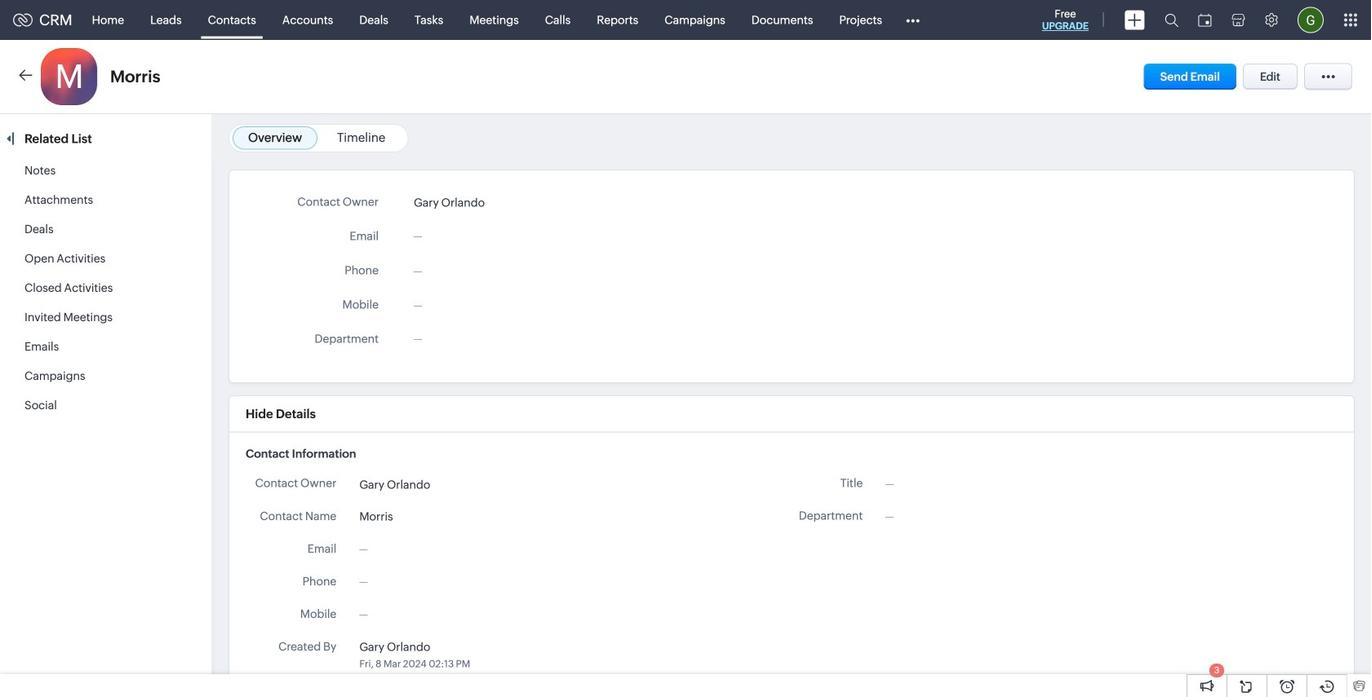 Task type: locate. For each thing, give the bounding box(es) containing it.
create menu element
[[1115, 0, 1155, 40]]

create menu image
[[1125, 10, 1145, 30]]

profile element
[[1288, 0, 1334, 40]]

logo image
[[13, 13, 33, 27]]

search element
[[1155, 0, 1188, 40]]

Other Modules field
[[895, 7, 931, 33]]

search image
[[1165, 13, 1179, 27]]



Task type: describe. For each thing, give the bounding box(es) containing it.
profile image
[[1298, 7, 1324, 33]]

calendar image
[[1198, 13, 1212, 27]]



Task type: vqa. For each thing, say whether or not it's contained in the screenshot.
SEARCH icon
yes



